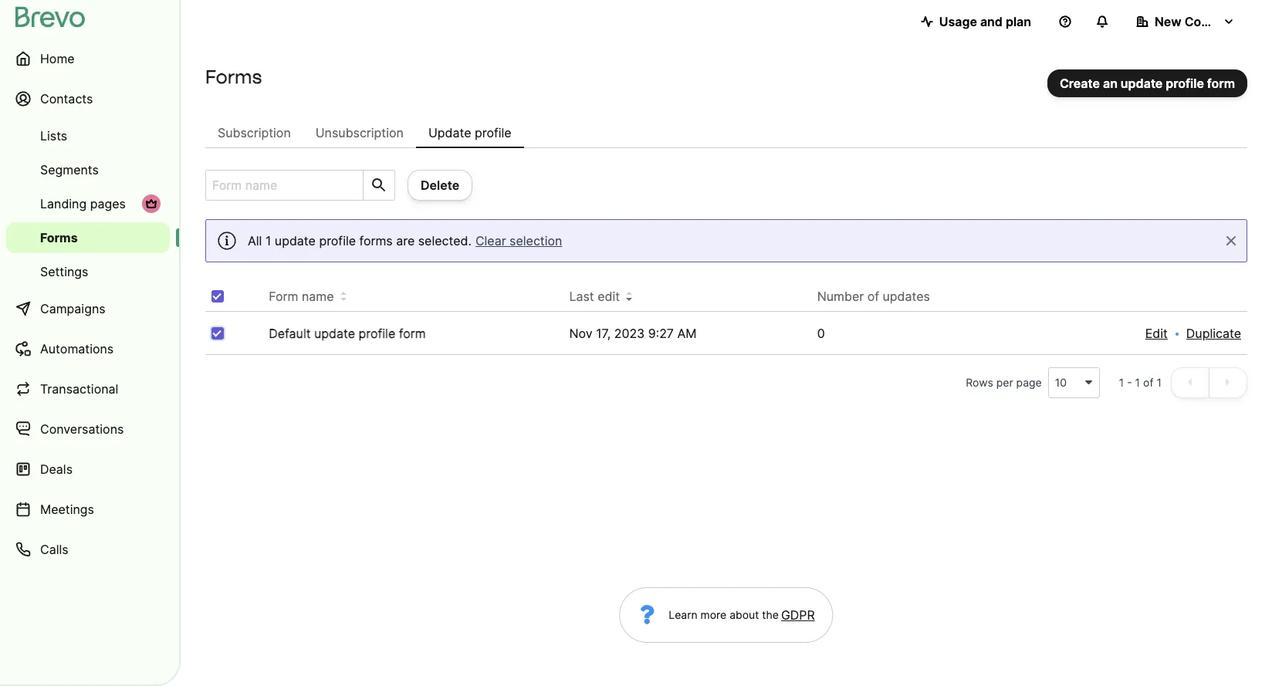 Task type: describe. For each thing, give the bounding box(es) containing it.
selected.
[[418, 233, 472, 249]]

number
[[817, 289, 864, 304]]

number of updates button
[[817, 287, 943, 306]]

default
[[269, 326, 311, 341]]

conversations link
[[6, 411, 170, 448]]

form name button
[[269, 287, 346, 306]]

0
[[817, 326, 825, 341]]

page
[[1016, 376, 1042, 389]]

contacts
[[40, 91, 93, 107]]

nov
[[569, 326, 593, 341]]

usage and plan
[[939, 14, 1031, 29]]

1 vertical spatial of
[[1143, 376, 1154, 389]]

delete
[[421, 178, 459, 193]]

selection
[[510, 233, 562, 249]]

9:27
[[648, 326, 674, 341]]

are
[[396, 233, 415, 249]]

number of updates
[[817, 289, 930, 304]]

all
[[248, 233, 262, 249]]

calls link
[[6, 531, 170, 568]]

usage and plan button
[[908, 6, 1044, 37]]

the
[[762, 608, 779, 621]]

clear
[[475, 233, 506, 249]]

last edit button
[[569, 287, 632, 306]]

all 1 update profile forms are selected. clear selection
[[248, 233, 562, 249]]

create an update profile form
[[1060, 76, 1235, 91]]

default update profile form
[[269, 326, 426, 341]]

gdpr
[[781, 608, 815, 623]]

learn more about the gdpr
[[669, 608, 815, 623]]

learn
[[669, 608, 698, 621]]

last
[[569, 289, 594, 304]]

unsubscription
[[316, 125, 404, 140]]

meetings link
[[6, 491, 170, 528]]

contacts link
[[6, 80, 170, 117]]

delete button
[[408, 170, 473, 201]]

forms
[[359, 233, 393, 249]]

meetings
[[40, 502, 94, 517]]

rows per page
[[966, 376, 1042, 389]]

new company button
[[1124, 6, 1248, 37]]

deals
[[40, 462, 73, 477]]

update profile
[[428, 125, 512, 140]]

calls
[[40, 542, 68, 557]]

conversations
[[40, 421, 124, 437]]

transactional link
[[6, 371, 170, 408]]

subscription
[[218, 125, 291, 140]]

per
[[996, 376, 1013, 389]]

Campaign name search field
[[206, 171, 357, 200]]

lists
[[40, 128, 67, 144]]

form
[[269, 289, 298, 304]]

forms link
[[6, 222, 170, 253]]



Task type: locate. For each thing, give the bounding box(es) containing it.
nov 17, 2023 9:27 am
[[569, 326, 697, 341]]

company
[[1185, 14, 1242, 29]]

1 vertical spatial form
[[399, 326, 426, 341]]

more
[[701, 608, 727, 621]]

-
[[1127, 376, 1132, 389]]

segments link
[[6, 154, 170, 185]]

edit
[[598, 289, 620, 304]]

update for 1
[[275, 233, 316, 249]]

about
[[730, 608, 759, 621]]

segments
[[40, 162, 99, 178]]

search button
[[363, 171, 394, 200]]

pages
[[90, 196, 126, 212]]

landing pages
[[40, 196, 126, 212]]

create an update profile form link
[[1048, 69, 1248, 97]]

and
[[980, 14, 1003, 29]]

0 vertical spatial form
[[1207, 76, 1235, 91]]

an
[[1103, 76, 1118, 91]]

0 horizontal spatial of
[[867, 289, 879, 304]]

update down name
[[314, 326, 355, 341]]

0 horizontal spatial form
[[399, 326, 426, 341]]

0 vertical spatial forms
[[205, 66, 262, 88]]

automations
[[40, 341, 114, 357]]

campaigns
[[40, 301, 105, 317]]

profile
[[1166, 76, 1204, 91], [475, 125, 512, 140], [319, 233, 356, 249], [359, 326, 395, 341]]

of
[[867, 289, 879, 304], [1143, 376, 1154, 389]]

name
[[302, 289, 334, 304]]

landing
[[40, 196, 87, 212]]

forms
[[205, 66, 262, 88], [40, 230, 78, 245]]

update right an
[[1121, 76, 1163, 91]]

2023
[[614, 326, 645, 341]]

0 vertical spatial update
[[1121, 76, 1163, 91]]

update
[[428, 125, 471, 140]]

form inside the create an update profile form link
[[1207, 76, 1235, 91]]

deals link
[[6, 451, 170, 488]]

forms up subscription
[[205, 66, 262, 88]]

1 vertical spatial forms
[[40, 230, 78, 245]]

edit link
[[1145, 324, 1168, 343]]

rows
[[966, 376, 993, 389]]

1 vertical spatial update
[[275, 233, 316, 249]]

of right -
[[1143, 376, 1154, 389]]

search image
[[370, 176, 388, 195]]

settings
[[40, 264, 88, 279]]

2 vertical spatial update
[[314, 326, 355, 341]]

new company
[[1155, 14, 1242, 29]]

subscription link
[[205, 117, 303, 148]]

settings link
[[6, 256, 170, 287]]

new
[[1155, 14, 1182, 29]]

lists link
[[6, 120, 170, 151]]

unsubscription link
[[303, 117, 416, 148]]

automations link
[[6, 330, 170, 367]]

update profile link
[[416, 117, 524, 148]]

transactional
[[40, 381, 118, 397]]

plan
[[1006, 14, 1031, 29]]

create
[[1060, 76, 1100, 91]]

default update profile form link
[[269, 326, 426, 341]]

17,
[[596, 326, 611, 341]]

campaigns link
[[6, 290, 170, 327]]

last edit
[[569, 289, 620, 304]]

landing pages link
[[6, 188, 170, 219]]

of right number
[[867, 289, 879, 304]]

left___rvooi image
[[145, 198, 157, 210]]

of inside button
[[867, 289, 879, 304]]

1 - 1 of 1
[[1119, 376, 1162, 389]]

0 horizontal spatial forms
[[40, 230, 78, 245]]

edit
[[1145, 326, 1168, 341]]

1 horizontal spatial form
[[1207, 76, 1235, 91]]

0 vertical spatial of
[[867, 289, 879, 304]]

update
[[1121, 76, 1163, 91], [275, 233, 316, 249], [314, 326, 355, 341]]

usage
[[939, 14, 977, 29]]

gdpr link
[[779, 606, 815, 625]]

am
[[677, 326, 697, 341]]

forms down landing
[[40, 230, 78, 245]]

update right all
[[275, 233, 316, 249]]

home
[[40, 51, 75, 66]]

1 horizontal spatial forms
[[205, 66, 262, 88]]

update for an
[[1121, 76, 1163, 91]]

clear selection link
[[472, 232, 566, 250]]

form
[[1207, 76, 1235, 91], [399, 326, 426, 341]]

form name
[[269, 289, 334, 304]]

1
[[265, 233, 271, 249], [1119, 376, 1124, 389], [1135, 376, 1140, 389], [1157, 376, 1162, 389]]

updates
[[883, 289, 930, 304]]

duplicate link
[[1186, 324, 1241, 343]]

1 horizontal spatial of
[[1143, 376, 1154, 389]]

duplicate
[[1186, 326, 1241, 341]]

home link
[[6, 40, 170, 77]]



Task type: vqa. For each thing, say whether or not it's contained in the screenshot.
UNSUBSCRIPTION link
yes



